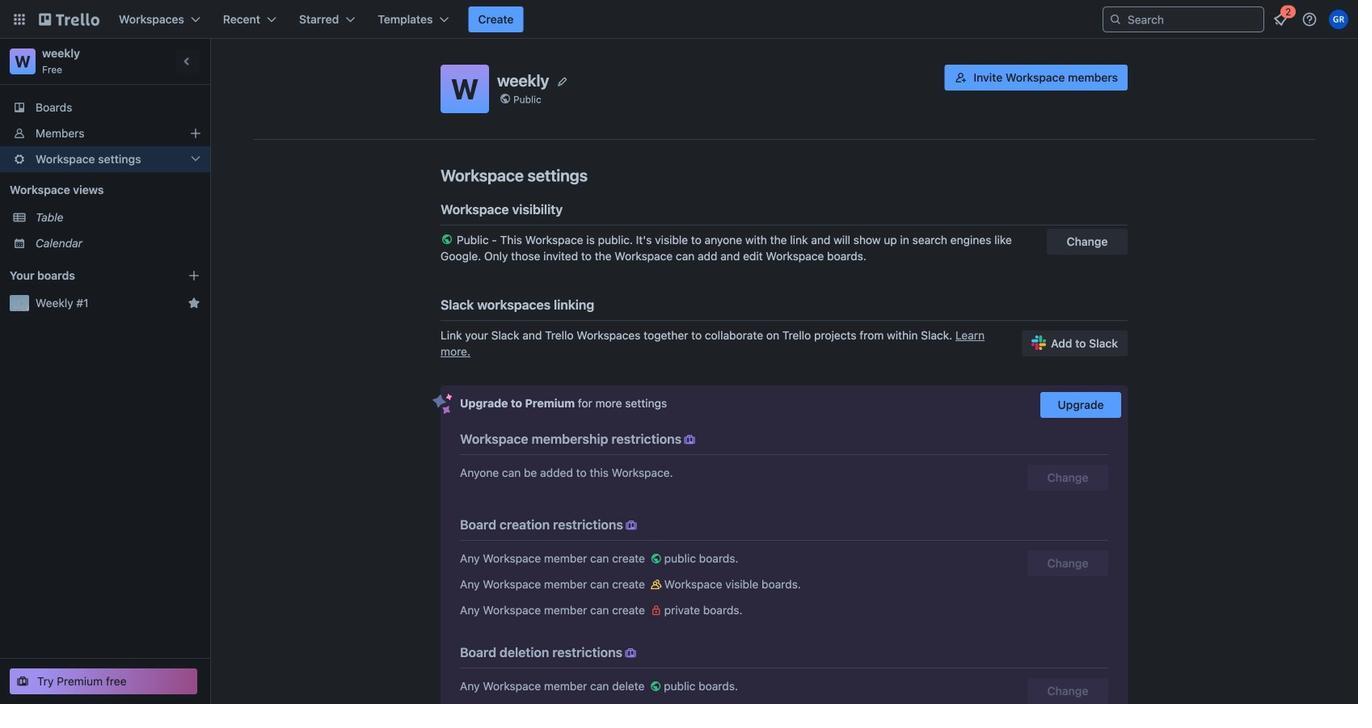 Task type: describe. For each thing, give the bounding box(es) containing it.
1 vertical spatial sm image
[[623, 518, 640, 534]]

your boards with 1 items element
[[10, 266, 163, 285]]

primary element
[[0, 0, 1359, 39]]

workspace navigation collapse icon image
[[176, 50, 199, 73]]

starred icon image
[[188, 297, 201, 310]]



Task type: locate. For each thing, give the bounding box(es) containing it.
2 notifications image
[[1271, 10, 1291, 29]]

sparkle image
[[433, 394, 453, 415]]

sm image
[[682, 432, 698, 448], [623, 518, 640, 534]]

1 horizontal spatial sm image
[[682, 432, 698, 448]]

search image
[[1110, 13, 1123, 26]]

back to home image
[[39, 6, 99, 32]]

add board image
[[188, 269, 201, 282]]

Search field
[[1123, 8, 1264, 31]]

open information menu image
[[1302, 11, 1318, 27]]

0 vertical spatial sm image
[[682, 432, 698, 448]]

greg robinson (gregrobinson96) image
[[1330, 10, 1349, 29]]

sm image
[[648, 551, 665, 567], [648, 577, 665, 593], [648, 603, 665, 619], [623, 645, 639, 662], [648, 679, 664, 695]]

0 horizontal spatial sm image
[[623, 518, 640, 534]]



Task type: vqa. For each thing, say whether or not it's contained in the screenshot.
Show more
no



